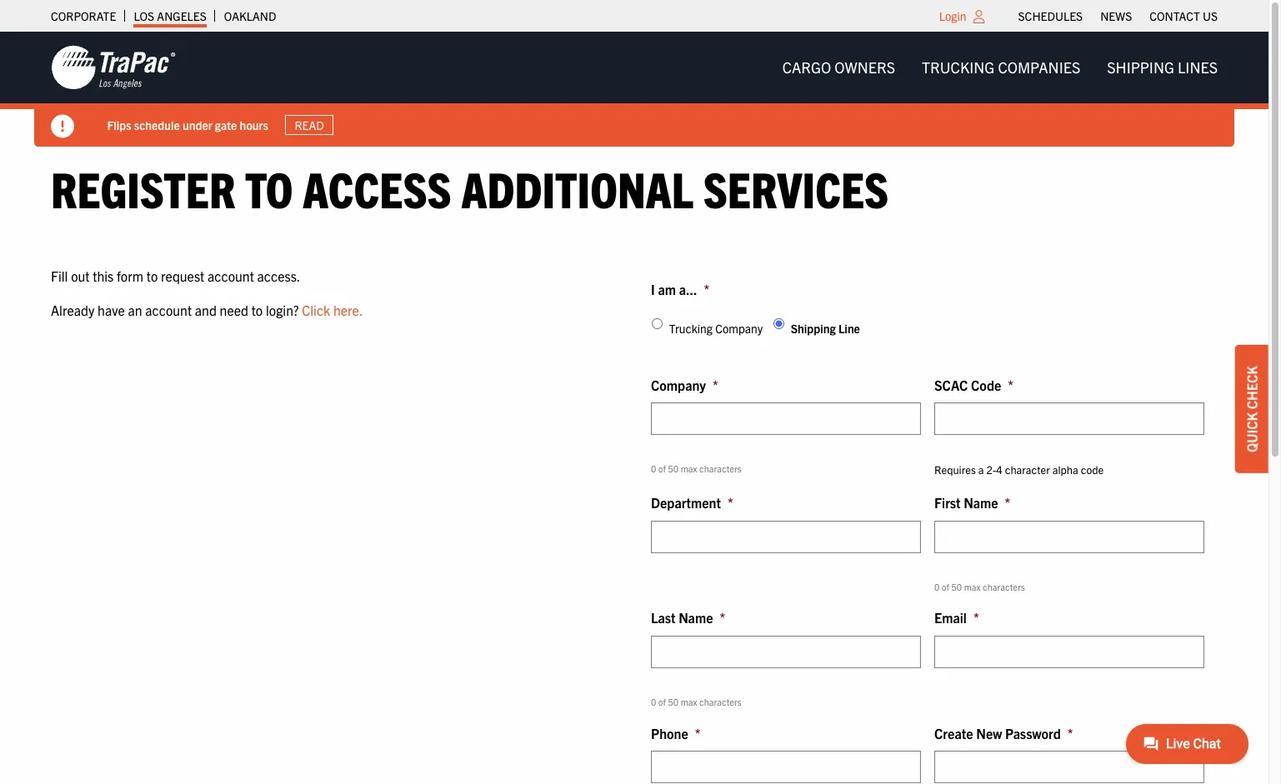 Task type: describe. For each thing, give the bounding box(es) containing it.
* down requires a 2-4 character alpha code
[[1005, 494, 1011, 511]]

banner containing cargo owners
[[0, 32, 1281, 147]]

shipping lines link
[[1094, 51, 1231, 84]]

email
[[934, 610, 967, 626]]

name for last name
[[679, 610, 713, 626]]

characters for last name *
[[699, 696, 742, 708]]

0 for first name
[[934, 581, 940, 593]]

* right code in the right of the page
[[1008, 377, 1014, 393]]

0 horizontal spatial account
[[145, 302, 192, 319]]

flips schedule under gate hours
[[108, 117, 269, 132]]

of for last
[[658, 696, 666, 708]]

none password field inside 'register to access additional services' main content
[[934, 751, 1205, 784]]

none text field inside 'register to access additional services' main content
[[651, 521, 921, 553]]

services
[[703, 158, 889, 218]]

password
[[1005, 725, 1061, 742]]

last name *
[[651, 610, 725, 626]]

quick check
[[1244, 366, 1260, 452]]

create new password *
[[934, 725, 1073, 742]]

requires a 2-4 character alpha code
[[934, 463, 1104, 477]]

news
[[1101, 8, 1132, 23]]

additional
[[461, 158, 693, 218]]

us
[[1203, 8, 1218, 23]]

already have an account and need to login? click here.
[[51, 302, 363, 319]]

read
[[295, 118, 325, 133]]

quick check link
[[1235, 345, 1269, 473]]

Trucking Company radio
[[652, 319, 663, 329]]

0 of 50 max characters for first name
[[934, 581, 1025, 593]]

form
[[117, 267, 143, 284]]

scac
[[934, 377, 968, 393]]

scac code *
[[934, 377, 1014, 393]]

1 vertical spatial to
[[147, 267, 158, 284]]

alpha
[[1053, 463, 1079, 477]]

cargo owners
[[782, 58, 895, 77]]

shipping for shipping line
[[791, 321, 836, 336]]

i am a... *
[[651, 281, 710, 297]]

angeles
[[157, 8, 207, 23]]

news link
[[1101, 4, 1132, 28]]

0 vertical spatial account
[[208, 267, 254, 284]]

code
[[971, 377, 1001, 393]]

request
[[161, 267, 205, 284]]

owners
[[835, 58, 895, 77]]

trucking companies
[[922, 58, 1081, 77]]

Shipping Line radio
[[774, 319, 784, 329]]

company *
[[651, 377, 718, 393]]

check
[[1244, 366, 1260, 409]]

hours
[[240, 117, 269, 132]]

cargo owners link
[[769, 51, 909, 84]]

register to access additional services
[[51, 158, 889, 218]]

contact us
[[1150, 8, 1218, 23]]

los angeles link
[[134, 4, 207, 28]]

shipping lines
[[1107, 58, 1218, 77]]

los angeles image
[[51, 44, 176, 91]]

los
[[134, 8, 154, 23]]

cargo
[[782, 58, 831, 77]]

max for company
[[681, 463, 697, 475]]

fill
[[51, 267, 68, 284]]

contact
[[1150, 8, 1200, 23]]

have
[[98, 302, 125, 319]]

trucking company
[[669, 321, 763, 336]]

click here. link
[[302, 302, 363, 319]]

department
[[651, 494, 721, 511]]

here.
[[333, 302, 363, 319]]

* right department
[[728, 494, 733, 511]]

light image
[[973, 10, 985, 23]]

schedules link
[[1018, 4, 1083, 28]]

click
[[302, 302, 330, 319]]

0 vertical spatial to
[[245, 158, 293, 218]]

trucking for trucking company
[[669, 321, 713, 336]]

need
[[220, 302, 248, 319]]

this
[[93, 267, 114, 284]]

oakland
[[224, 8, 276, 23]]

4
[[996, 463, 1003, 477]]

* right email
[[974, 610, 979, 626]]

login
[[939, 8, 967, 23]]

solid image
[[51, 115, 74, 138]]

under
[[183, 117, 213, 132]]



Task type: locate. For each thing, give the bounding box(es) containing it.
flips
[[108, 117, 132, 132]]

trucking inside 'register to access additional services' main content
[[669, 321, 713, 336]]

email *
[[934, 610, 979, 626]]

0 for company
[[651, 463, 656, 475]]

0 up email
[[934, 581, 940, 593]]

50 for company
[[668, 463, 679, 475]]

0 vertical spatial characters
[[699, 463, 742, 475]]

last
[[651, 610, 676, 626]]

name for first name
[[964, 494, 998, 511]]

* right a...
[[704, 281, 710, 297]]

0 up department
[[651, 463, 656, 475]]

0 horizontal spatial shipping
[[791, 321, 836, 336]]

login link
[[939, 8, 967, 23]]

characters
[[699, 463, 742, 475], [983, 581, 1025, 593], [699, 696, 742, 708]]

trucking inside "link"
[[922, 58, 995, 77]]

already
[[51, 302, 95, 319]]

*
[[704, 281, 710, 297], [713, 377, 718, 393], [1008, 377, 1014, 393], [728, 494, 733, 511], [1005, 494, 1011, 511], [720, 610, 725, 626], [974, 610, 979, 626], [695, 725, 701, 742], [1068, 725, 1073, 742]]

1 horizontal spatial shipping
[[1107, 58, 1175, 77]]

character
[[1005, 463, 1050, 477]]

to down hours
[[245, 158, 293, 218]]

* down trucking company
[[713, 377, 718, 393]]

trucking right trucking company radio at right top
[[669, 321, 713, 336]]

shipping right 'shipping line' radio
[[791, 321, 836, 336]]

1 horizontal spatial company
[[715, 321, 763, 336]]

max
[[681, 463, 697, 475], [964, 581, 981, 593], [681, 696, 697, 708]]

menu bar containing schedules
[[1010, 4, 1227, 28]]

to
[[245, 158, 293, 218], [147, 267, 158, 284], [251, 302, 263, 319]]

0 vertical spatial 50
[[668, 463, 679, 475]]

code
[[1081, 463, 1104, 477]]

banner
[[0, 32, 1281, 147]]

name right "last" in the right bottom of the page
[[679, 610, 713, 626]]

a
[[978, 463, 984, 477]]

1 horizontal spatial name
[[964, 494, 998, 511]]

quick
[[1244, 412, 1260, 452]]

am
[[658, 281, 676, 297]]

1 vertical spatial trucking
[[669, 321, 713, 336]]

0 horizontal spatial company
[[651, 377, 706, 393]]

shipping down news
[[1107, 58, 1175, 77]]

shipping for shipping lines
[[1107, 58, 1175, 77]]

0 of 50 max characters up the phone *
[[651, 696, 742, 708]]

company down trucking company radio at right top
[[651, 377, 706, 393]]

menu bar containing cargo owners
[[769, 51, 1231, 84]]

0 vertical spatial 0
[[651, 463, 656, 475]]

50 for last
[[668, 696, 679, 708]]

to right need on the left top of the page
[[251, 302, 263, 319]]

a...
[[679, 281, 697, 297]]

0 horizontal spatial name
[[679, 610, 713, 626]]

0 up phone
[[651, 696, 656, 708]]

1 vertical spatial of
[[942, 581, 949, 593]]

trucking companies link
[[909, 51, 1094, 84]]

0 vertical spatial of
[[658, 463, 666, 475]]

2 vertical spatial 50
[[668, 696, 679, 708]]

of
[[658, 463, 666, 475], [942, 581, 949, 593], [658, 696, 666, 708]]

and
[[195, 302, 217, 319]]

i
[[651, 281, 655, 297]]

requires
[[934, 463, 976, 477]]

characters for first name *
[[983, 581, 1025, 593]]

to right form
[[147, 267, 158, 284]]

first
[[934, 494, 961, 511]]

0 of 50 max characters for last name
[[651, 696, 742, 708]]

1 horizontal spatial account
[[208, 267, 254, 284]]

1 vertical spatial 0
[[934, 581, 940, 593]]

an
[[128, 302, 142, 319]]

schedules
[[1018, 8, 1083, 23]]

50
[[668, 463, 679, 475], [952, 581, 962, 593], [668, 696, 679, 708]]

1 vertical spatial name
[[679, 610, 713, 626]]

2 vertical spatial to
[[251, 302, 263, 319]]

schedule
[[134, 117, 180, 132]]

1 vertical spatial account
[[145, 302, 192, 319]]

2 vertical spatial characters
[[699, 696, 742, 708]]

50 up the phone *
[[668, 696, 679, 708]]

company
[[715, 321, 763, 336], [651, 377, 706, 393]]

0 vertical spatial max
[[681, 463, 697, 475]]

name down 'a'
[[964, 494, 998, 511]]

None password field
[[934, 751, 1205, 784]]

max up the phone *
[[681, 696, 697, 708]]

1 vertical spatial 0 of 50 max characters
[[934, 581, 1025, 593]]

2-
[[987, 463, 996, 477]]

0 vertical spatial name
[[964, 494, 998, 511]]

* right phone
[[695, 725, 701, 742]]

0 of 50 max characters
[[651, 463, 742, 475], [934, 581, 1025, 593], [651, 696, 742, 708]]

company left 'shipping line' radio
[[715, 321, 763, 336]]

max for first
[[964, 581, 981, 593]]

line
[[839, 321, 860, 336]]

50 for first
[[952, 581, 962, 593]]

characters for company *
[[699, 463, 742, 475]]

0 vertical spatial shipping
[[1107, 58, 1175, 77]]

of for company
[[658, 463, 666, 475]]

account
[[208, 267, 254, 284], [145, 302, 192, 319]]

of up email
[[942, 581, 949, 593]]

menu bar
[[1010, 4, 1227, 28], [769, 51, 1231, 84]]

50 up department
[[668, 463, 679, 475]]

phone *
[[651, 725, 701, 742]]

2 vertical spatial max
[[681, 696, 697, 708]]

department *
[[651, 494, 733, 511]]

2 vertical spatial of
[[658, 696, 666, 708]]

out
[[71, 267, 90, 284]]

register
[[51, 158, 235, 218]]

shipping
[[1107, 58, 1175, 77], [791, 321, 836, 336]]

contact us link
[[1150, 4, 1218, 28]]

shipping line
[[791, 321, 860, 336]]

first name *
[[934, 494, 1011, 511]]

access
[[303, 158, 452, 218]]

trucking
[[922, 58, 995, 77], [669, 321, 713, 336]]

login?
[[266, 302, 299, 319]]

1 vertical spatial 50
[[952, 581, 962, 593]]

of for first
[[942, 581, 949, 593]]

shipping inside menu bar
[[1107, 58, 1175, 77]]

2 vertical spatial 0
[[651, 696, 656, 708]]

0 of 50 max characters up "email *"
[[934, 581, 1025, 593]]

corporate link
[[51, 4, 116, 28]]

1 vertical spatial max
[[964, 581, 981, 593]]

None text field
[[651, 403, 921, 435], [934, 403, 1205, 435], [934, 521, 1205, 553], [651, 636, 921, 669], [934, 636, 1205, 669], [651, 751, 921, 784], [651, 403, 921, 435], [934, 403, 1205, 435], [934, 521, 1205, 553], [651, 636, 921, 669], [934, 636, 1205, 669], [651, 751, 921, 784]]

create
[[934, 725, 973, 742]]

los angeles
[[134, 8, 207, 23]]

0 horizontal spatial trucking
[[669, 321, 713, 336]]

None text field
[[651, 521, 921, 553]]

shipping inside 'register to access additional services' main content
[[791, 321, 836, 336]]

* right "last" in the right bottom of the page
[[720, 610, 725, 626]]

read link
[[285, 115, 334, 135]]

0 for last name
[[651, 696, 656, 708]]

companies
[[998, 58, 1081, 77]]

0 vertical spatial trucking
[[922, 58, 995, 77]]

max up department
[[681, 463, 697, 475]]

0 vertical spatial 0 of 50 max characters
[[651, 463, 742, 475]]

1 vertical spatial menu bar
[[769, 51, 1231, 84]]

fill out this form to request account access.
[[51, 267, 300, 284]]

account up need on the left top of the page
[[208, 267, 254, 284]]

1 vertical spatial shipping
[[791, 321, 836, 336]]

0 of 50 max characters up department *
[[651, 463, 742, 475]]

max for last
[[681, 696, 697, 708]]

1 vertical spatial company
[[651, 377, 706, 393]]

lines
[[1178, 58, 1218, 77]]

0 of 50 max characters for company
[[651, 463, 742, 475]]

corporate
[[51, 8, 116, 23]]

50 up "email *"
[[952, 581, 962, 593]]

trucking for trucking companies
[[922, 58, 995, 77]]

new
[[976, 725, 1002, 742]]

0 vertical spatial company
[[715, 321, 763, 336]]

phone
[[651, 725, 688, 742]]

access.
[[257, 267, 300, 284]]

of up department
[[658, 463, 666, 475]]

gate
[[215, 117, 237, 132]]

1 vertical spatial characters
[[983, 581, 1025, 593]]

of up phone
[[658, 696, 666, 708]]

oakland link
[[224, 4, 276, 28]]

account right "an"
[[145, 302, 192, 319]]

register to access additional services main content
[[34, 158, 1235, 784]]

1 horizontal spatial trucking
[[922, 58, 995, 77]]

trucking down login link
[[922, 58, 995, 77]]

* right the "password"
[[1068, 725, 1073, 742]]

max up "email *"
[[964, 581, 981, 593]]

0 vertical spatial menu bar
[[1010, 4, 1227, 28]]

2 vertical spatial 0 of 50 max characters
[[651, 696, 742, 708]]



Task type: vqa. For each thing, say whether or not it's contained in the screenshot.
top 'CHECK'
no



